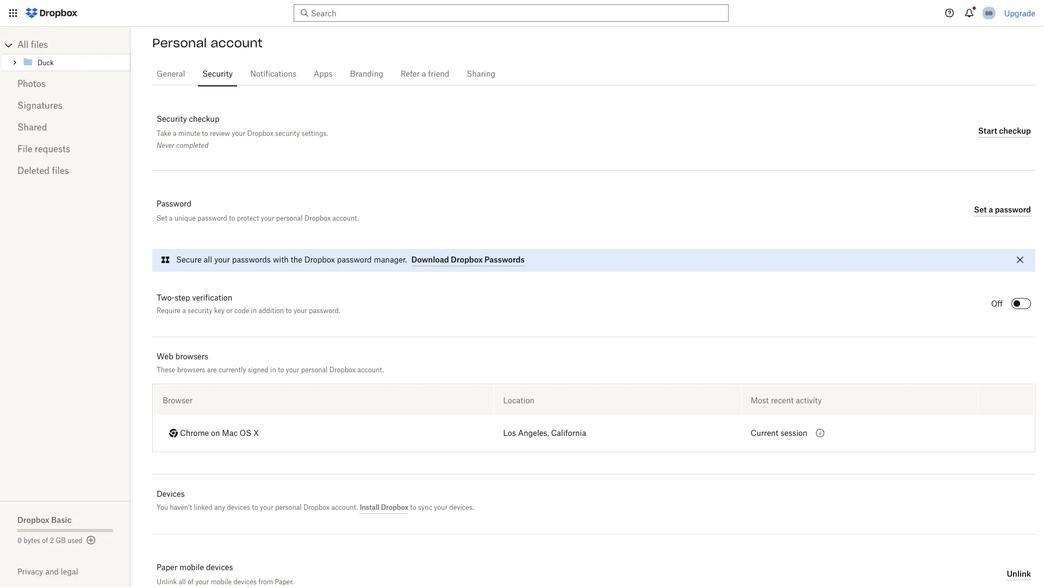 Task type: vqa. For each thing, say whether or not it's contained in the screenshot.
Email
no



Task type: describe. For each thing, give the bounding box(es) containing it.
x
[[254, 430, 259, 438]]

privacy and legal link
[[17, 567, 131, 577]]

1 horizontal spatial mobile
[[211, 578, 232, 587]]

personal inside devices you haven't linked any devices to your personal dropbox account. install dropbox to sync your devices.
[[275, 504, 302, 512]]

unlink for unlink
[[1007, 569, 1032, 579]]

apps tab
[[310, 61, 337, 87]]

personal
[[152, 35, 207, 51]]

and
[[45, 567, 59, 577]]

set a unique password to protect your personal dropbox account.
[[157, 214, 359, 222]]

general
[[157, 70, 185, 78]]

end session element
[[978, 386, 1034, 415]]

a for security
[[182, 308, 186, 314]]

to right any
[[252, 504, 258, 512]]

0 vertical spatial browsers
[[176, 352, 208, 361]]

unique
[[174, 214, 196, 222]]

code
[[234, 308, 249, 314]]

password
[[157, 200, 191, 208]]

0 vertical spatial in
[[251, 308, 257, 314]]

your right any
[[260, 504, 274, 512]]

angeles,
[[518, 430, 549, 438]]

mac
[[222, 430, 238, 438]]

deleted files link
[[17, 161, 113, 182]]

addition
[[259, 308, 284, 314]]

to right addition
[[286, 308, 292, 314]]

los
[[503, 430, 516, 438]]

set for set a unique password to protect your personal dropbox account.
[[157, 214, 167, 222]]

os
[[240, 430, 251, 438]]

0
[[17, 538, 22, 545]]

verification
[[192, 294, 232, 302]]

manager.
[[374, 257, 407, 264]]

all for unlink
[[179, 578, 186, 587]]

gb
[[56, 538, 66, 545]]

account. inside devices you haven't linked any devices to your personal dropbox account. install dropbox to sync your devices.
[[332, 504, 358, 512]]

unlink for unlink all of your mobile devices from paper.
[[157, 578, 177, 587]]

used
[[68, 538, 83, 545]]

checkup for start checkup
[[1000, 126, 1032, 135]]

your down the "paper mobile devices"
[[195, 578, 209, 587]]

recent
[[771, 396, 794, 405]]

all for secure
[[204, 257, 212, 264]]

install dropbox link
[[360, 504, 409, 514]]

checkup for security checkup
[[189, 115, 220, 123]]

with
[[273, 257, 289, 264]]

your right protect
[[261, 214, 275, 222]]

devices you haven't linked any devices to your personal dropbox account. install dropbox to sync your devices.
[[157, 489, 474, 512]]

these
[[157, 366, 175, 374]]

security for security
[[203, 70, 233, 78]]

file
[[17, 145, 32, 154]]

currently
[[219, 366, 246, 374]]

security inside take a minute to review your dropbox security settings. never completed
[[275, 129, 300, 137]]

security tab
[[198, 61, 237, 87]]

two-
[[157, 294, 175, 302]]

your inside take a minute to review your dropbox security settings. never completed
[[232, 129, 246, 137]]

your inside secure all your passwords with the dropbox password manager. download dropbox passwords
[[214, 257, 230, 264]]

a for unique
[[169, 214, 173, 222]]

basic
[[51, 516, 72, 525]]

sharing tab
[[463, 61, 500, 87]]

your inside web browsers these browsers are currently signed in to your personal dropbox account.
[[286, 366, 300, 374]]

friend
[[428, 70, 450, 78]]

of for 2
[[42, 538, 48, 545]]

web browsers these browsers are currently signed in to your personal dropbox account.
[[157, 352, 384, 374]]

los angeles, california
[[503, 430, 586, 438]]

signatures
[[17, 102, 62, 110]]

you
[[157, 504, 168, 512]]

shared
[[17, 124, 47, 132]]

deleted files
[[17, 167, 69, 176]]

account
[[211, 35, 263, 51]]

photos link
[[17, 73, 113, 95]]

to left sync
[[410, 504, 417, 512]]

to inside web browsers these browsers are currently signed in to your personal dropbox account.
[[278, 366, 284, 374]]

protect
[[237, 214, 259, 222]]

deleted
[[17, 167, 50, 176]]

dropboxpasswordsline image
[[159, 254, 172, 267]]

devices
[[157, 489, 185, 499]]

start
[[979, 126, 998, 135]]

all
[[17, 41, 29, 50]]

download
[[412, 255, 449, 264]]

0 vertical spatial personal
[[276, 214, 303, 222]]

take a minute to review your dropbox security settings. never completed
[[157, 129, 328, 149]]

legal
[[61, 567, 78, 577]]

start checkup button
[[979, 125, 1032, 138]]

your left password.
[[294, 308, 307, 314]]

personal inside web browsers these browsers are currently signed in to your personal dropbox account.
[[301, 366, 328, 374]]

haven't
[[170, 504, 192, 512]]

browser
[[163, 396, 193, 405]]

duck link
[[22, 56, 128, 69]]

are
[[207, 366, 217, 374]]

paper.
[[275, 578, 294, 587]]

upgrade
[[1005, 8, 1036, 18]]

unlink button
[[1007, 568, 1032, 581]]

chrome on mac os x
[[180, 430, 259, 438]]

on
[[211, 430, 220, 438]]

download dropbox passwords button
[[412, 254, 525, 267]]

notifications
[[250, 70, 297, 78]]

never
[[157, 141, 175, 149]]

passwords
[[232, 257, 271, 264]]

review
[[210, 129, 230, 137]]

a for password
[[989, 205, 994, 214]]

bb button
[[981, 4, 998, 22]]



Task type: locate. For each thing, give the bounding box(es) containing it.
devices for unlink
[[234, 578, 257, 587]]

devices up unlink all of your mobile devices from paper.
[[206, 565, 233, 572]]

of left 2
[[42, 538, 48, 545]]

2 vertical spatial devices
[[234, 578, 257, 587]]

of for your
[[188, 578, 194, 587]]

upgrade link
[[1005, 8, 1036, 18]]

mobile down the "paper mobile devices"
[[211, 578, 232, 587]]

1 vertical spatial security
[[157, 115, 187, 123]]

secure
[[176, 257, 202, 264]]

of
[[42, 538, 48, 545], [188, 578, 194, 587]]

files for deleted files
[[52, 167, 69, 176]]

branding tab
[[346, 61, 388, 87]]

files inside tree
[[31, 41, 48, 50]]

1 horizontal spatial checkup
[[1000, 126, 1032, 135]]

in right code
[[251, 308, 257, 314]]

files right all
[[31, 41, 48, 50]]

0 vertical spatial mobile
[[180, 565, 204, 572]]

refer a friend
[[401, 70, 450, 78]]

0 horizontal spatial unlink
[[157, 578, 177, 587]]

0 vertical spatial devices
[[227, 504, 250, 512]]

all files link
[[17, 36, 131, 54]]

0 horizontal spatial in
[[251, 308, 257, 314]]

notifications tab
[[246, 61, 301, 87]]

2 horizontal spatial password
[[995, 205, 1032, 214]]

0 horizontal spatial mobile
[[180, 565, 204, 572]]

your right signed
[[286, 366, 300, 374]]

0 horizontal spatial security
[[188, 308, 212, 314]]

a inside button
[[989, 205, 994, 214]]

security
[[203, 70, 233, 78], [157, 115, 187, 123]]

1 horizontal spatial security
[[203, 70, 233, 78]]

0 vertical spatial account.
[[333, 214, 359, 222]]

a inside take a minute to review your dropbox security settings. never completed
[[173, 129, 177, 137]]

all files tree
[[2, 36, 131, 71]]

a
[[422, 70, 426, 78], [173, 129, 177, 137], [989, 205, 994, 214], [169, 214, 173, 222], [182, 308, 186, 314]]

signed
[[248, 366, 269, 374]]

from
[[259, 578, 273, 587]]

0 bytes of 2 gb used
[[17, 538, 83, 545]]

linked
[[194, 504, 213, 512]]

branding
[[350, 70, 383, 78]]

1 horizontal spatial security
[[275, 129, 300, 137]]

1 vertical spatial all
[[179, 578, 186, 587]]

a inside "tab"
[[422, 70, 426, 78]]

1 vertical spatial files
[[52, 167, 69, 176]]

0 horizontal spatial of
[[42, 538, 48, 545]]

1 vertical spatial devices
[[206, 565, 233, 572]]

set a password
[[975, 205, 1032, 214]]

require a security key or code in addition to your password.
[[157, 308, 341, 314]]

your right review
[[232, 129, 246, 137]]

take
[[157, 129, 171, 137]]

1 vertical spatial security
[[188, 308, 212, 314]]

0 horizontal spatial checkup
[[189, 115, 220, 123]]

browsers up are
[[176, 352, 208, 361]]

minute
[[178, 129, 200, 137]]

password inside button
[[995, 205, 1032, 214]]

privacy
[[17, 567, 43, 577]]

1 horizontal spatial unlink
[[1007, 569, 1032, 579]]

0 horizontal spatial all
[[179, 578, 186, 587]]

all inside secure all your passwords with the dropbox password manager. download dropbox passwords
[[204, 257, 212, 264]]

account. inside web browsers these browsers are currently signed in to your personal dropbox account.
[[358, 366, 384, 374]]

devices for devices
[[227, 504, 250, 512]]

settings.
[[302, 129, 328, 137]]

0 vertical spatial checkup
[[189, 115, 220, 123]]

to left protect
[[229, 214, 235, 222]]

two-step verification
[[157, 294, 232, 302]]

Search text field
[[311, 7, 709, 19]]

security up the take
[[157, 115, 187, 123]]

devices left from
[[234, 578, 257, 587]]

1 vertical spatial personal
[[301, 366, 328, 374]]

set
[[975, 205, 987, 214], [157, 214, 167, 222]]

in
[[251, 308, 257, 314], [270, 366, 276, 374]]

0 vertical spatial of
[[42, 538, 48, 545]]

1 horizontal spatial set
[[975, 205, 987, 214]]

bytes
[[24, 538, 40, 545]]

dropbox inside web browsers these browsers are currently signed in to your personal dropbox account.
[[330, 366, 356, 374]]

photos
[[17, 80, 46, 89]]

shared link
[[17, 117, 113, 139]]

security inside tab
[[203, 70, 233, 78]]

get more space image
[[85, 534, 98, 547]]

2 vertical spatial personal
[[275, 504, 302, 512]]

sync
[[418, 504, 432, 512]]

tab list
[[152, 59, 1036, 87]]

activity
[[796, 396, 822, 405]]

to left review
[[202, 129, 208, 137]]

bb
[[986, 10, 993, 16]]

passwords
[[485, 255, 525, 264]]

privacy and legal
[[17, 567, 78, 577]]

your left passwords
[[214, 257, 230, 264]]

files for all files
[[31, 41, 48, 50]]

1 vertical spatial checkup
[[1000, 126, 1032, 135]]

set for set a password
[[975, 205, 987, 214]]

to right signed
[[278, 366, 284, 374]]

requests
[[35, 145, 70, 154]]

1 vertical spatial account.
[[358, 366, 384, 374]]

mobile right paper
[[180, 565, 204, 572]]

file requests link
[[17, 139, 113, 161]]

0 vertical spatial security
[[275, 129, 300, 137]]

completed
[[176, 141, 209, 149]]

0 vertical spatial security
[[203, 70, 233, 78]]

0 vertical spatial all
[[204, 257, 212, 264]]

web
[[157, 352, 173, 361]]

global header element
[[0, 0, 1045, 27]]

0 horizontal spatial set
[[157, 214, 167, 222]]

in inside web browsers these browsers are currently signed in to your personal dropbox account.
[[270, 366, 276, 374]]

security left settings.
[[275, 129, 300, 137]]

files down file requests link
[[52, 167, 69, 176]]

current
[[751, 430, 779, 438]]

most recent activity
[[751, 396, 822, 405]]

dropbox inside secure all your passwords with the dropbox password manager. download dropbox passwords
[[305, 257, 335, 264]]

0 horizontal spatial files
[[31, 41, 48, 50]]

install
[[360, 504, 380, 512]]

browsers left are
[[177, 366, 205, 374]]

checkup right "start"
[[1000, 126, 1032, 135]]

current session
[[751, 430, 808, 438]]

personal account
[[152, 35, 263, 51]]

security down two-step verification
[[188, 308, 212, 314]]

file requests
[[17, 145, 70, 154]]

devices.
[[450, 504, 474, 512]]

to inside take a minute to review your dropbox security settings. never completed
[[202, 129, 208, 137]]

dropbox logo - go to the homepage image
[[22, 4, 81, 22]]

2
[[50, 538, 54, 545]]

password
[[995, 205, 1032, 214], [198, 214, 227, 222], [337, 257, 372, 264]]

devices inside devices you haven't linked any devices to your personal dropbox account. install dropbox to sync your devices.
[[227, 504, 250, 512]]

a for minute
[[173, 129, 177, 137]]

0 vertical spatial files
[[31, 41, 48, 50]]

session
[[781, 430, 808, 438]]

secure all your passwords with the dropbox password manager. download dropbox passwords
[[176, 255, 525, 264]]

or
[[226, 308, 233, 314]]

security checkup
[[157, 115, 220, 123]]

your
[[232, 129, 246, 137], [261, 214, 275, 222], [214, 257, 230, 264], [294, 308, 307, 314], [286, 366, 300, 374], [260, 504, 274, 512], [434, 504, 448, 512], [195, 578, 209, 587]]

apps
[[314, 70, 333, 78]]

all down the "paper mobile devices"
[[179, 578, 186, 587]]

unlink all of your mobile devices from paper.
[[157, 578, 294, 587]]

1 horizontal spatial in
[[270, 366, 276, 374]]

to
[[202, 129, 208, 137], [229, 214, 235, 222], [286, 308, 292, 314], [278, 366, 284, 374], [252, 504, 258, 512], [410, 504, 417, 512]]

2 vertical spatial account.
[[332, 504, 358, 512]]

download dropbox passwords alert
[[152, 249, 1036, 271]]

location
[[503, 396, 535, 405]]

security down personal account
[[203, 70, 233, 78]]

0 horizontal spatial password
[[198, 214, 227, 222]]

a for friend
[[422, 70, 426, 78]]

devices right any
[[227, 504, 250, 512]]

1 vertical spatial browsers
[[177, 366, 205, 374]]

1 vertical spatial in
[[270, 366, 276, 374]]

1 vertical spatial of
[[188, 578, 194, 587]]

signatures link
[[17, 95, 113, 117]]

checkup inside button
[[1000, 126, 1032, 135]]

dropbox inside take a minute to review your dropbox security settings. never completed
[[247, 129, 274, 137]]

all files
[[17, 41, 48, 50]]

1 horizontal spatial of
[[188, 578, 194, 587]]

set inside button
[[975, 205, 987, 214]]

dropbox basic
[[17, 516, 72, 525]]

california
[[551, 430, 586, 438]]

in right signed
[[270, 366, 276, 374]]

security for security checkup
[[157, 115, 187, 123]]

of down the "paper mobile devices"
[[188, 578, 194, 587]]

the
[[291, 257, 302, 264]]

paper mobile devices
[[157, 565, 233, 572]]

1 vertical spatial mobile
[[211, 578, 232, 587]]

off
[[992, 301, 1003, 308]]

checkup
[[189, 115, 220, 123], [1000, 126, 1032, 135]]

1 horizontal spatial files
[[52, 167, 69, 176]]

tab list containing general
[[152, 59, 1036, 87]]

any
[[214, 504, 225, 512]]

1 horizontal spatial password
[[337, 257, 372, 264]]

refer a friend tab
[[396, 61, 454, 87]]

all right secure
[[204, 257, 212, 264]]

chrome
[[180, 430, 209, 438]]

1 horizontal spatial all
[[204, 257, 212, 264]]

0 horizontal spatial security
[[157, 115, 187, 123]]

password inside secure all your passwords with the dropbox password manager. download dropbox passwords
[[337, 257, 372, 264]]

checkup up minute
[[189, 115, 220, 123]]

start checkup
[[979, 126, 1032, 135]]

general tab
[[152, 61, 190, 87]]

your right sync
[[434, 504, 448, 512]]



